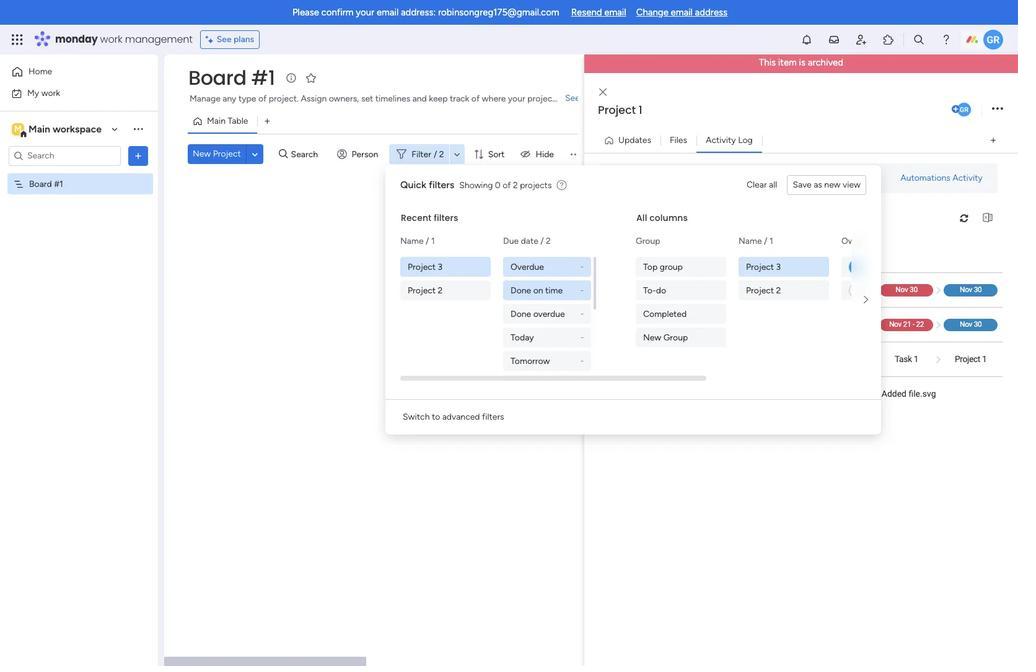 Task type: locate. For each thing, give the bounding box(es) containing it.
all
[[769, 180, 777, 190]]

1 vertical spatial your
[[508, 94, 525, 104]]

workspace image
[[12, 122, 24, 136]]

your right confirm on the top of the page
[[356, 7, 374, 18]]

0 horizontal spatial group
[[636, 236, 660, 247]]

#1 down search in workspace field
[[54, 179, 63, 189]]

person down 'set'
[[352, 149, 378, 160]]

0 horizontal spatial see
[[217, 34, 232, 45]]

email
[[377, 7, 399, 18], [604, 7, 626, 18], [671, 7, 693, 18]]

angle down image left 'v2 search' image
[[252, 150, 258, 159]]

1 horizontal spatial log
[[738, 135, 753, 146]]

1 horizontal spatial add view image
[[991, 136, 996, 145]]

inbox image
[[828, 33, 840, 46]]

1 horizontal spatial task 1
[[895, 354, 919, 364]]

0 vertical spatial task 1
[[895, 354, 919, 364]]

files button
[[661, 131, 697, 151]]

1 vertical spatial board
[[29, 179, 52, 189]]

see more
[[565, 93, 602, 103]]

0 horizontal spatial new
[[193, 149, 211, 159]]

new for new project
[[193, 149, 211, 159]]

1 horizontal spatial see
[[565, 93, 580, 103]]

tomorrow
[[511, 356, 550, 367]]

0 horizontal spatial of
[[258, 94, 267, 104]]

1 vertical spatial new
[[643, 332, 661, 343]]

0
[[495, 180, 501, 191]]

Project 1 field
[[595, 102, 949, 118]]

angle down image
[[252, 150, 258, 159], [646, 214, 652, 222]]

board #1 list box
[[0, 171, 158, 362]]

email right resend at right top
[[604, 7, 626, 18]]

file.svg
[[909, 389, 936, 399]]

filter inside button
[[605, 213, 624, 223]]

1 vertical spatial files
[[808, 389, 826, 399]]

name / 1 down clear
[[739, 236, 773, 247]]

0 horizontal spatial 3
[[438, 262, 443, 272]]

0 vertical spatial new
[[193, 149, 211, 159]]

1 vertical spatial person
[[679, 213, 706, 223]]

your right where
[[508, 94, 525, 104]]

filter up quick
[[412, 149, 431, 160]]

activity right files button
[[706, 135, 736, 146]]

person for right the person popup button
[[679, 213, 706, 223]]

board #1
[[188, 64, 275, 92], [29, 179, 63, 189]]

activity log button
[[697, 131, 762, 151]]

person
[[352, 149, 378, 160], [679, 213, 706, 223]]

name / 1 down recent
[[400, 236, 435, 247]]

-
[[581, 263, 584, 271], [581, 286, 584, 295], [581, 310, 584, 319], [913, 320, 915, 329], [581, 333, 584, 342], [581, 357, 584, 366]]

0 horizontal spatial angle down image
[[252, 150, 258, 159]]

add view image down project. at the left top of the page
[[265, 117, 270, 126]]

board up the any
[[188, 64, 247, 92]]

filters inside button
[[482, 412, 504, 423]]

of right type at the top left of the page
[[258, 94, 267, 104]]

assign
[[301, 94, 327, 104]]

done up the today
[[511, 309, 531, 319]]

0 horizontal spatial board #1
[[29, 179, 63, 189]]

v2 search image
[[279, 147, 288, 161]]

done for done overdue
[[511, 309, 531, 319]]

0 horizontal spatial activity
[[706, 135, 736, 146]]

1 horizontal spatial activity
[[953, 173, 983, 183]]

2 project 2 from the left
[[746, 285, 781, 296]]

1 vertical spatial filter
[[605, 213, 624, 223]]

/ down clear all button
[[764, 236, 768, 247]]

0 vertical spatial task
[[895, 354, 912, 364]]

main workspace
[[29, 123, 102, 135]]

help image
[[940, 33, 953, 46]]

2 horizontal spatial of
[[503, 180, 511, 191]]

add view image
[[265, 117, 270, 126], [991, 136, 996, 145]]

1 vertical spatial done
[[511, 309, 531, 319]]

main for main table
[[207, 116, 226, 126]]

export to excel image
[[978, 213, 998, 223]]

0 vertical spatial board #1
[[188, 64, 275, 92]]

task 1 down the nov 21 - 22
[[895, 354, 919, 364]]

0 horizontal spatial files
[[670, 135, 687, 146]]

to-
[[643, 285, 656, 296]]

1 horizontal spatial person
[[679, 213, 706, 223]]

new down completed
[[643, 332, 661, 343]]

please
[[292, 7, 319, 18]]

change
[[636, 7, 669, 18]]

files inside list box
[[808, 389, 826, 399]]

0 vertical spatial done
[[511, 285, 531, 296]]

#1 up type at the top left of the page
[[251, 64, 275, 92]]

1 horizontal spatial of
[[472, 94, 480, 104]]

1 horizontal spatial your
[[508, 94, 525, 104]]

1 horizontal spatial group
[[664, 332, 688, 343]]

filters right recent
[[434, 212, 458, 224]]

change email address
[[636, 7, 728, 18]]

manage
[[190, 94, 221, 104]]

add view image down options icon
[[991, 136, 996, 145]]

filter left 'all'
[[605, 213, 624, 223]]

item
[[778, 57, 797, 68]]

filters right advanced
[[482, 412, 504, 423]]

board inside list box
[[29, 179, 52, 189]]

plans
[[234, 34, 254, 45]]

greg robinson image right help image
[[984, 30, 1003, 50]]

1 horizontal spatial work
[[100, 32, 122, 46]]

name / 1
[[400, 236, 435, 247], [739, 236, 773, 247]]

log left columns
[[627, 213, 641, 223]]

name for second the name / 1 group from the right
[[400, 236, 424, 247]]

greg robinson image
[[984, 30, 1003, 50], [849, 259, 865, 275]]

see inside see plans button
[[217, 34, 232, 45]]

log for filter log
[[627, 213, 641, 223]]

1 horizontal spatial email
[[604, 7, 626, 18]]

work
[[100, 32, 122, 46], [41, 88, 60, 98]]

1 horizontal spatial greg robinson image
[[984, 30, 1003, 50]]

this
[[759, 57, 776, 68]]

angle down image right the filter log
[[646, 214, 652, 222]]

1 horizontal spatial filter
[[605, 213, 624, 223]]

due date / 2
[[503, 236, 551, 247]]

see
[[217, 34, 232, 45], [565, 93, 580, 103]]

activity up refresh icon
[[953, 173, 983, 183]]

resend
[[571, 7, 602, 18]]

1 vertical spatial greg robinson image
[[849, 259, 865, 275]]

1 email from the left
[[377, 7, 399, 18]]

keep
[[429, 94, 448, 104]]

work for monday
[[100, 32, 122, 46]]

1 horizontal spatial board
[[188, 64, 247, 92]]

added
[[882, 389, 907, 399]]

1 name from the left
[[400, 236, 424, 247]]

1 vertical spatial person button
[[659, 208, 713, 228]]

time
[[545, 285, 563, 296]]

person button right search field
[[332, 144, 386, 164]]

work inside button
[[41, 88, 60, 98]]

new inside button
[[193, 149, 211, 159]]

person button
[[332, 144, 386, 164], [659, 208, 713, 228]]

1 vertical spatial group
[[664, 332, 688, 343]]

main inside workspace selection element
[[29, 123, 50, 135]]

greg robinson image down 'owner'
[[849, 259, 865, 275]]

automations activity button
[[896, 169, 988, 188]]

0 horizontal spatial greg robinson image
[[849, 259, 865, 275]]

work for my
[[41, 88, 60, 98]]

board down search in workspace field
[[29, 179, 52, 189]]

2 horizontal spatial email
[[671, 7, 693, 18]]

dapulse addbtn image
[[952, 105, 960, 113]]

see more link
[[564, 92, 603, 105]]

email for resend email
[[604, 7, 626, 18]]

/ right the date
[[541, 236, 544, 247]]

to-do
[[643, 285, 666, 296]]

quick filters showing 0 of 2 projects
[[400, 179, 552, 191]]

learn more image
[[557, 180, 567, 191]]

#1 inside list box
[[54, 179, 63, 189]]

2 name / 1 from the left
[[739, 236, 773, 247]]

files right v2 file column image
[[808, 389, 826, 399]]

were
[[599, 387, 630, 405]]

of right the track
[[472, 94, 480, 104]]

2 done from the top
[[511, 309, 531, 319]]

work right my
[[41, 88, 60, 98]]

main left table
[[207, 116, 226, 126]]

0 vertical spatial log
[[738, 135, 753, 146]]

0 horizontal spatial your
[[356, 7, 374, 18]]

recent
[[401, 212, 432, 224]]

1 horizontal spatial main
[[207, 116, 226, 126]]

3 email from the left
[[671, 7, 693, 18]]

0 vertical spatial #1
[[251, 64, 275, 92]]

board #1 up the any
[[188, 64, 275, 92]]

new project
[[193, 149, 241, 159]]

1 vertical spatial see
[[565, 93, 580, 103]]

1 horizontal spatial new
[[643, 332, 661, 343]]

group
[[660, 262, 683, 272]]

dialog
[[385, 165, 1018, 489]]

0 vertical spatial filter
[[412, 149, 431, 160]]

see left plans
[[217, 34, 232, 45]]

owners,
[[329, 94, 359, 104]]

board
[[188, 64, 247, 92], [29, 179, 52, 189]]

filters for recent
[[434, 212, 458, 224]]

0 horizontal spatial project 2
[[408, 285, 443, 296]]

task 1 right 8m
[[667, 389, 692, 399]]

where
[[482, 94, 506, 104]]

person right 'all'
[[679, 213, 706, 223]]

project 3
[[408, 262, 443, 272], [746, 262, 781, 272]]

projects
[[520, 180, 552, 191]]

1 project 2 from the left
[[408, 285, 443, 296]]

filter for filter log
[[605, 213, 624, 223]]

filters right quick
[[429, 179, 454, 191]]

person for the topmost the person popup button
[[352, 149, 378, 160]]

option
[[0, 173, 158, 175]]

filter / 2
[[412, 149, 444, 160]]

of
[[258, 94, 267, 104], [472, 94, 480, 104], [503, 180, 511, 191]]

0 vertical spatial person
[[352, 149, 378, 160]]

0 vertical spatial work
[[100, 32, 122, 46]]

1 horizontal spatial files
[[808, 389, 826, 399]]

all
[[636, 212, 647, 224]]

board #1 inside list box
[[29, 179, 63, 189]]

1 horizontal spatial #1
[[251, 64, 275, 92]]

2 vertical spatial filters
[[482, 412, 504, 423]]

as
[[814, 180, 822, 190]]

email left address:
[[377, 7, 399, 18]]

0 horizontal spatial filter
[[412, 149, 431, 160]]

all columns
[[636, 212, 688, 224]]

0 vertical spatial greg robinson image
[[984, 30, 1003, 50]]

name / 1 group
[[400, 257, 493, 301], [739, 257, 832, 301]]

0 horizontal spatial person
[[352, 149, 378, 160]]

1 horizontal spatial board #1
[[188, 64, 275, 92]]

2 email from the left
[[604, 7, 626, 18]]

0 horizontal spatial work
[[41, 88, 60, 98]]

0 horizontal spatial project 3
[[408, 262, 443, 272]]

1 vertical spatial work
[[41, 88, 60, 98]]

do
[[656, 285, 666, 296]]

project 1
[[598, 102, 642, 117], [667, 250, 701, 260], [667, 285, 701, 295], [667, 320, 701, 330], [955, 354, 987, 364]]

1 horizontal spatial name / 1 group
[[739, 257, 832, 301]]

1 vertical spatial angle down image
[[646, 214, 652, 222]]

0 horizontal spatial #1
[[54, 179, 63, 189]]

0 horizontal spatial task 1
[[667, 389, 692, 399]]

activity
[[706, 135, 736, 146], [953, 173, 983, 183]]

/ left the arrow down image
[[434, 149, 437, 160]]

arrow down image
[[450, 147, 465, 162]]

1
[[639, 102, 642, 117], [431, 236, 435, 247], [770, 236, 773, 247], [696, 250, 701, 260], [696, 285, 701, 295], [696, 320, 701, 330], [914, 354, 919, 364], [982, 354, 987, 364], [687, 389, 692, 399]]

person button right 'all'
[[659, 208, 713, 228]]

0 horizontal spatial name / 1
[[400, 236, 435, 247]]

30 for nov 21 - 22
[[974, 320, 982, 329]]

1 horizontal spatial 3
[[776, 262, 781, 272]]

log down project 1 field
[[738, 135, 753, 146]]

3
[[438, 262, 443, 272], [776, 262, 781, 272]]

board #1 down search in workspace field
[[29, 179, 63, 189]]

track
[[450, 94, 469, 104]]

dialog containing recent filters
[[385, 165, 1018, 489]]

0 horizontal spatial board
[[29, 179, 52, 189]]

new inside group group
[[643, 332, 661, 343]]

overdue
[[511, 262, 544, 272]]

updates
[[618, 135, 651, 146]]

0 horizontal spatial task
[[667, 389, 685, 399]]

0 horizontal spatial add view image
[[265, 117, 270, 126]]

of right 0
[[503, 180, 511, 191]]

your
[[356, 7, 374, 18], [508, 94, 525, 104]]

1 done from the top
[[511, 285, 531, 296]]

1 vertical spatial activity
[[953, 173, 983, 183]]

1 horizontal spatial person button
[[659, 208, 713, 228]]

0 vertical spatial files
[[670, 135, 687, 146]]

1 vertical spatial #1
[[54, 179, 63, 189]]

task
[[895, 354, 912, 364], [667, 389, 685, 399]]

task right 8m
[[667, 389, 685, 399]]

my work
[[27, 88, 60, 98]]

1 inside field
[[639, 102, 642, 117]]

top group
[[643, 262, 683, 272]]

1 horizontal spatial project 3
[[746, 262, 781, 272]]

and
[[413, 94, 427, 104]]

resend email
[[571, 7, 626, 18]]

name down recent
[[400, 236, 424, 247]]

0 horizontal spatial person button
[[332, 144, 386, 164]]

name down clear
[[739, 236, 762, 247]]

group down completed
[[664, 332, 688, 343]]

more
[[582, 93, 602, 103]]

1 vertical spatial board #1
[[29, 179, 63, 189]]

list box
[[600, 238, 1003, 412]]

new
[[193, 149, 211, 159], [643, 332, 661, 343]]

1 horizontal spatial name / 1
[[739, 236, 773, 247]]

2 name from the left
[[739, 236, 762, 247]]

group down 'all'
[[636, 236, 660, 247]]

done left on
[[511, 285, 531, 296]]

/
[[434, 149, 437, 160], [426, 236, 429, 247], [541, 236, 544, 247], [764, 236, 768, 247]]

1 vertical spatial task 1
[[667, 389, 692, 399]]

email right change
[[671, 7, 693, 18]]

0 vertical spatial activity
[[706, 135, 736, 146]]

new down main table button
[[193, 149, 211, 159]]

files
[[670, 135, 687, 146], [808, 389, 826, 399]]

done for done on time
[[511, 285, 531, 296]]

workspace
[[53, 123, 102, 135]]

0 horizontal spatial main
[[29, 123, 50, 135]]

0 vertical spatial filters
[[429, 179, 454, 191]]

sort button
[[468, 144, 512, 164]]

see inside see more link
[[565, 93, 580, 103]]

1 horizontal spatial name
[[739, 236, 762, 247]]

main right workspace image
[[29, 123, 50, 135]]

0 horizontal spatial log
[[627, 213, 641, 223]]

0 vertical spatial group
[[636, 236, 660, 247]]

dapulse archive o image
[[796, 250, 804, 261]]

1 vertical spatial filters
[[434, 212, 458, 224]]

show board description image
[[284, 72, 299, 84]]

see left more
[[565, 93, 580, 103]]

nov 21 - 22
[[889, 320, 924, 329]]

filter
[[412, 149, 431, 160], [605, 213, 624, 223]]

m
[[14, 124, 22, 134]]

1 horizontal spatial angle down image
[[646, 214, 652, 222]]

0 horizontal spatial email
[[377, 7, 399, 18]]

1 vertical spatial log
[[627, 213, 641, 223]]

1 horizontal spatial project 2
[[746, 285, 781, 296]]

1 name / 1 group from the left
[[400, 257, 493, 301]]

task down the nov 21 - 22
[[895, 354, 912, 364]]

close image
[[599, 88, 607, 97]]

0 vertical spatial see
[[217, 34, 232, 45]]

0 vertical spatial angle down image
[[252, 150, 258, 159]]

main inside main table button
[[207, 116, 226, 126]]

1 vertical spatial task
[[667, 389, 685, 399]]

filter log button
[[600, 208, 657, 228]]

- for done on time
[[581, 286, 584, 295]]

work right the monday
[[100, 32, 122, 46]]

0 horizontal spatial name / 1 group
[[400, 257, 493, 301]]

0 vertical spatial your
[[356, 7, 374, 18]]

files right updates
[[670, 135, 687, 146]]

nov 30 for nov 30
[[960, 286, 982, 294]]

new project button
[[188, 144, 246, 164]]



Task type: vqa. For each thing, say whether or not it's contained in the screenshot.
1st the Propose changes and updates from the bottom
no



Task type: describe. For each thing, give the bounding box(es) containing it.
project 1 inside field
[[598, 102, 642, 117]]

project.
[[269, 94, 299, 104]]

project inside button
[[213, 149, 241, 159]]

columns
[[650, 212, 688, 224]]

automations
[[901, 173, 951, 183]]

any
[[223, 94, 236, 104]]

main for main workspace
[[29, 123, 50, 135]]

on
[[533, 285, 543, 296]]

clear
[[747, 180, 767, 190]]

2 inside quick filters showing 0 of 2 projects
[[513, 180, 518, 191]]

due
[[503, 236, 519, 247]]

hide
[[536, 149, 554, 160]]

home button
[[7, 62, 133, 82]]

30 for nov 30
[[974, 286, 982, 294]]

notifications image
[[801, 33, 813, 46]]

switch
[[403, 412, 430, 423]]

project 2 for second the name / 1 group from the right
[[408, 285, 443, 296]]

list box containing project 1
[[600, 238, 1003, 412]]

name for 1st the name / 1 group from right
[[739, 236, 762, 247]]

1 vertical spatial add view image
[[991, 136, 996, 145]]

change email address link
[[636, 7, 728, 18]]

confirm
[[321, 7, 354, 18]]

files inside button
[[670, 135, 687, 146]]

address
[[695, 7, 728, 18]]

no
[[529, 387, 549, 405]]

see plans button
[[200, 30, 260, 49]]

select product image
[[11, 33, 24, 46]]

new for new group
[[643, 332, 661, 343]]

advanced
[[442, 412, 480, 423]]

activity log
[[706, 135, 753, 146]]

apps image
[[883, 33, 895, 46]]

0 vertical spatial board
[[188, 64, 247, 92]]

quick
[[400, 179, 426, 191]]

overdue
[[533, 309, 565, 319]]

log for activity log
[[738, 135, 753, 146]]

v2 file column image
[[796, 388, 803, 401]]

see for see plans
[[217, 34, 232, 45]]

today
[[511, 332, 534, 343]]

view
[[843, 180, 861, 190]]

monday
[[55, 32, 98, 46]]

8m
[[620, 389, 632, 399]]

new group
[[643, 332, 688, 343]]

invite members image
[[855, 33, 868, 46]]

email for change email address
[[671, 7, 693, 18]]

new
[[824, 180, 841, 190]]

2 name / 1 group from the left
[[739, 257, 832, 301]]

table
[[228, 116, 248, 126]]

2 project 3 from the left
[[746, 262, 781, 272]]

21
[[903, 320, 911, 329]]

see plans
[[217, 34, 254, 45]]

main table button
[[188, 112, 257, 131]]

workspace selection element
[[12, 122, 104, 138]]

group group
[[636, 257, 729, 348]]

top
[[643, 262, 658, 272]]

greg robinson image inside owner group
[[849, 259, 865, 275]]

this item is archived
[[759, 57, 843, 68]]

robinsongreg175@gmail.com
[[438, 7, 559, 18]]

save
[[793, 180, 812, 190]]

clear all
[[747, 180, 777, 190]]

0 vertical spatial person button
[[332, 144, 386, 164]]

2 3 from the left
[[776, 262, 781, 272]]

Board #1 field
[[185, 64, 278, 92]]

added file.svg
[[882, 389, 936, 399]]

to
[[432, 412, 440, 423]]

project
[[528, 94, 556, 104]]

- inside list box
[[913, 320, 915, 329]]

due date / 2 group
[[503, 257, 594, 489]]

save as new view button
[[787, 175, 866, 195]]

updates button
[[599, 131, 661, 151]]

- for today
[[581, 333, 584, 342]]

manage any type of project. assign owners, set timelines and keep track of where your project stands.
[[190, 94, 585, 104]]

results
[[552, 387, 595, 405]]

menu image
[[569, 148, 581, 161]]

completed
[[643, 309, 687, 319]]

workspace options image
[[132, 123, 144, 135]]

Search in workspace field
[[26, 149, 103, 163]]

timelines
[[375, 94, 410, 104]]

options image
[[992, 101, 1003, 118]]

filters for quick
[[429, 179, 454, 191]]

done on time
[[511, 285, 563, 296]]

1 3 from the left
[[438, 262, 443, 272]]

- for done overdue
[[581, 310, 584, 319]]

1 name / 1 from the left
[[400, 236, 435, 247]]

owner group
[[842, 257, 935, 301]]

1 horizontal spatial task
[[895, 354, 912, 364]]

found
[[634, 387, 672, 405]]

automations activity
[[901, 173, 983, 183]]

Search field
[[288, 146, 325, 163]]

filter for filter / 2
[[412, 149, 431, 160]]

no results image
[[529, 246, 672, 371]]

switch to advanced filters
[[403, 412, 504, 423]]

is
[[799, 57, 806, 68]]

set
[[361, 94, 373, 104]]

dapulse timeline column image
[[796, 284, 805, 297]]

/ down recent filters at the left
[[426, 236, 429, 247]]

no results were found
[[529, 387, 672, 405]]

see for see more
[[565, 93, 580, 103]]

- for overdue
[[581, 263, 584, 271]]

archived
[[808, 250, 842, 260]]

add to favorites image
[[305, 72, 317, 84]]

save as new view
[[793, 180, 861, 190]]

0 vertical spatial add view image
[[265, 117, 270, 126]]

greg robinson image
[[956, 101, 972, 117]]

management
[[125, 32, 193, 46]]

refresh image
[[954, 213, 974, 223]]

address:
[[401, 7, 436, 18]]

showing
[[459, 180, 493, 191]]

1 project 3 from the left
[[408, 262, 443, 272]]

nov 30 for nov 21 - 22
[[960, 320, 982, 329]]

owner
[[842, 236, 868, 247]]

archived
[[808, 57, 843, 68]]

type
[[239, 94, 256, 104]]

hide button
[[516, 144, 561, 164]]

- for tomorrow
[[581, 357, 584, 366]]

switch to advanced filters button
[[398, 408, 509, 428]]

angle down image inside filter log button
[[646, 214, 652, 222]]

project 2 for 1st the name / 1 group from right
[[746, 285, 781, 296]]

search everything image
[[913, 33, 925, 46]]

monday work management
[[55, 32, 193, 46]]

options image
[[132, 150, 144, 162]]

project inside field
[[598, 102, 636, 117]]

stands.
[[558, 94, 585, 104]]

group inside group
[[664, 332, 688, 343]]

recent filters
[[401, 212, 458, 224]]

sort
[[488, 149, 505, 160]]

of inside quick filters showing 0 of 2 projects
[[503, 180, 511, 191]]



